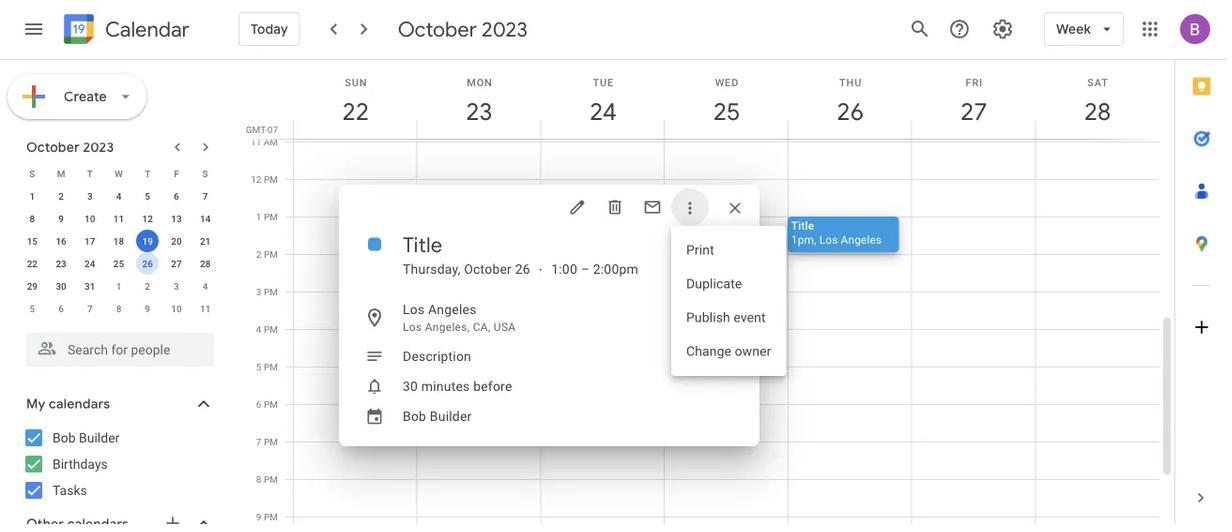 Task type: vqa. For each thing, say whether or not it's contained in the screenshot.
The Bob inside the My calendars List
yes



Task type: locate. For each thing, give the bounding box(es) containing it.
1 pm from the top
[[264, 174, 278, 185]]

6 up 7 pm
[[256, 399, 262, 410]]

0 horizontal spatial angeles
[[428, 302, 477, 317]]

2 vertical spatial 2
[[145, 281, 150, 292]]

november 6 element
[[50, 298, 72, 320]]

1 vertical spatial 9
[[145, 303, 150, 315]]

2
[[58, 191, 64, 202], [256, 249, 262, 260], [145, 281, 150, 292]]

row containing 22
[[18, 253, 220, 275]]

13 element
[[165, 208, 188, 230]]

grid containing 22
[[240, 60, 1175, 526]]

4 pm from the top
[[264, 286, 278, 298]]

12 down 11 am
[[251, 174, 262, 185]]

october up mon
[[398, 16, 477, 42]]

builder up the birthdays
[[79, 431, 120, 446]]

,
[[814, 233, 817, 247]]

25 column header
[[664, 60, 789, 139]]

5
[[145, 191, 150, 202], [30, 303, 35, 315], [256, 362, 262, 373]]

my calendars button
[[4, 390, 233, 420]]

2 vertical spatial 6
[[256, 399, 262, 410]]

8 for november 8 element
[[116, 303, 121, 315]]

2023
[[482, 16, 528, 42], [83, 139, 114, 156]]

6 inside grid
[[256, 399, 262, 410]]

22 column header
[[293, 60, 418, 139]]

angeles inside los angeles los angeles, ca, usa
[[428, 302, 477, 317]]

1 vertical spatial 1
[[256, 211, 262, 223]]

pm up 6 pm
[[264, 362, 278, 373]]

2 horizontal spatial 1
[[256, 211, 262, 223]]

october 2023 up m
[[26, 139, 114, 156]]

pm down am
[[264, 174, 278, 185]]

4 up 11 element
[[116, 191, 121, 202]]

5 inside grid
[[256, 362, 262, 373]]

1 row from the top
[[18, 162, 220, 185]]

2 down m
[[58, 191, 64, 202]]

0 vertical spatial 8
[[30, 213, 35, 224]]

1 vertical spatial 2023
[[83, 139, 114, 156]]

2023 down create
[[83, 139, 114, 156]]

pm for 7 pm
[[264, 437, 278, 448]]

25 inside wed 25
[[712, 96, 739, 127]]

pm for 12 pm
[[264, 174, 278, 185]]

1 t from the left
[[87, 168, 93, 179]]

1 horizontal spatial 2
[[145, 281, 150, 292]]

19, today element
[[136, 230, 159, 253]]

9 down 8 pm
[[256, 512, 262, 523]]

s left m
[[29, 168, 35, 179]]

menu
[[672, 226, 787, 377]]

0 horizontal spatial 27
[[171, 258, 182, 270]]

0 vertical spatial bob builder
[[403, 409, 472, 425]]

fri 27
[[960, 77, 987, 127]]

10
[[85, 213, 95, 224], [171, 303, 182, 315]]

0 vertical spatial bob
[[403, 409, 427, 425]]

s right the f
[[203, 168, 208, 179]]

2 horizontal spatial 3
[[256, 286, 262, 298]]

w
[[115, 168, 123, 179]]

2 row from the top
[[18, 185, 220, 208]]

october inside title thursday, october 26 ⋅ 1:00 – 2:00pm
[[464, 262, 512, 277]]

1 vertical spatial 22
[[27, 258, 38, 270]]

1 horizontal spatial 22
[[341, 96, 368, 127]]

30 up november 6 element in the left of the page
[[56, 281, 66, 292]]

1 horizontal spatial 23
[[465, 96, 492, 127]]

pm up 8 pm
[[264, 437, 278, 448]]

pm for 9 pm
[[264, 512, 278, 523]]

mon 23
[[465, 77, 493, 127]]

2 vertical spatial 7
[[256, 437, 262, 448]]

2 vertical spatial 1
[[116, 281, 121, 292]]

settings menu image
[[992, 18, 1014, 40]]

4 for november 4 element
[[203, 281, 208, 292]]

row containing s
[[18, 162, 220, 185]]

0 horizontal spatial t
[[87, 168, 93, 179]]

2:00pm
[[593, 262, 639, 277]]

1 vertical spatial 24
[[85, 258, 95, 270]]

8 pm from the top
[[264, 437, 278, 448]]

4 pm
[[256, 324, 278, 335]]

row group containing 1
[[18, 185, 220, 320]]

november 11 element
[[194, 298, 217, 320]]

3 for 3 pm
[[256, 286, 262, 298]]

7
[[203, 191, 208, 202], [87, 303, 93, 315], [256, 437, 262, 448]]

2 pm
[[256, 249, 278, 260]]

Search for people text field
[[38, 333, 203, 367]]

19 cell
[[133, 230, 162, 253]]

0 vertical spatial los
[[820, 233, 838, 247]]

title up thursday,
[[403, 232, 443, 258]]

0 vertical spatial 12
[[251, 174, 262, 185]]

builder down minutes on the bottom left of page
[[430, 409, 472, 425]]

pm
[[264, 174, 278, 185], [264, 211, 278, 223], [264, 249, 278, 260], [264, 286, 278, 298], [264, 324, 278, 335], [264, 362, 278, 373], [264, 399, 278, 410], [264, 437, 278, 448], [264, 474, 278, 486], [264, 512, 278, 523]]

title for title thursday, october 26 ⋅ 1:00 – 2:00pm
[[403, 232, 443, 258]]

5 up 6 pm
[[256, 362, 262, 373]]

22 down sun
[[341, 96, 368, 127]]

pm down 8 pm
[[264, 512, 278, 523]]

row
[[18, 162, 220, 185], [18, 185, 220, 208], [18, 208, 220, 230], [18, 230, 220, 253], [18, 253, 220, 275], [18, 275, 220, 298], [18, 298, 220, 320]]

1 horizontal spatial 3
[[174, 281, 179, 292]]

21
[[200, 236, 211, 247]]

1 vertical spatial 30
[[403, 379, 418, 394]]

0 vertical spatial 24
[[589, 96, 615, 127]]

9 pm from the top
[[264, 474, 278, 486]]

27 down the fri
[[960, 96, 987, 127]]

9 up 16 element
[[58, 213, 64, 224]]

angeles up angeles,
[[428, 302, 477, 317]]

1 vertical spatial 25
[[113, 258, 124, 270]]

0 vertical spatial 27
[[960, 96, 987, 127]]

28 down sat
[[1083, 96, 1110, 127]]

1 vertical spatial 12
[[142, 213, 153, 224]]

27
[[960, 96, 987, 127], [171, 258, 182, 270]]

1 vertical spatial bob builder
[[53, 431, 120, 446]]

title
[[792, 219, 814, 232], [403, 232, 443, 258]]

10 down november 3 element
[[171, 303, 182, 315]]

1 vertical spatial 7
[[87, 303, 93, 315]]

29
[[27, 281, 38, 292]]

angeles right ,
[[841, 233, 882, 247]]

1 horizontal spatial t
[[145, 168, 150, 179]]

11 up 18
[[113, 213, 124, 224]]

fri
[[966, 77, 983, 88]]

7 up 8 pm
[[256, 437, 262, 448]]

bob builder down minutes on the bottom left of page
[[403, 409, 472, 425]]

pm up 4 pm
[[264, 286, 278, 298]]

0 horizontal spatial 11
[[113, 213, 124, 224]]

24 inside column header
[[589, 96, 615, 127]]

1 horizontal spatial bob builder
[[403, 409, 472, 425]]

28
[[1083, 96, 1110, 127], [200, 258, 211, 270]]

0 horizontal spatial 2023
[[83, 139, 114, 156]]

row group
[[18, 185, 220, 320]]

5 row from the top
[[18, 253, 220, 275]]

1 vertical spatial 27
[[171, 258, 182, 270]]

1 vertical spatial 2
[[256, 249, 262, 260]]

pm for 5 pm
[[264, 362, 278, 373]]

0 horizontal spatial 8
[[30, 213, 35, 224]]

0 horizontal spatial 1
[[30, 191, 35, 202]]

21 element
[[194, 230, 217, 253]]

7 up 14 element
[[203, 191, 208, 202]]

add other calendars image
[[163, 515, 182, 526]]

5 up 12 element at the left of the page
[[145, 191, 150, 202]]

3 pm
[[256, 286, 278, 298]]

25 down 18
[[113, 258, 124, 270]]

1 horizontal spatial angeles
[[841, 233, 882, 247]]

publish event
[[687, 310, 766, 326]]

bob down minutes on the bottom left of page
[[403, 409, 427, 425]]

t left the f
[[145, 168, 150, 179]]

5 pm from the top
[[264, 324, 278, 335]]

los down thursday,
[[403, 302, 425, 317]]

pm up 2 pm
[[264, 211, 278, 223]]

4 down 3 pm
[[256, 324, 262, 335]]

0 vertical spatial 30
[[56, 281, 66, 292]]

2 vertical spatial 5
[[256, 362, 262, 373]]

7 down 31 element
[[87, 303, 93, 315]]

25 down wed
[[712, 96, 739, 127]]

title 1pm , los angeles
[[792, 219, 882, 247]]

october 2023
[[398, 16, 528, 42], [26, 139, 114, 156]]

calendar
[[105, 16, 190, 43]]

gmt-07
[[246, 124, 278, 135]]

change owner
[[687, 344, 772, 360]]

3 up 10 element
[[87, 191, 93, 202]]

row containing 15
[[18, 230, 220, 253]]

week
[[1057, 21, 1091, 38]]

2 down 26 element
[[145, 281, 150, 292]]

6 pm from the top
[[264, 362, 278, 373]]

27 column header
[[912, 60, 1036, 139]]

1 horizontal spatial 26
[[515, 262, 530, 277]]

28 column header
[[1035, 60, 1160, 139]]

1 horizontal spatial 5
[[145, 191, 150, 202]]

4 up november 11 element
[[203, 281, 208, 292]]

los angeles los angeles, ca, usa
[[403, 302, 516, 334]]

s
[[29, 168, 35, 179], [203, 168, 208, 179]]

18 element
[[108, 230, 130, 253]]

bob builder
[[403, 409, 472, 425], [53, 431, 120, 446]]

1 vertical spatial 10
[[171, 303, 182, 315]]

16
[[56, 236, 66, 247]]

7 pm from the top
[[264, 399, 278, 410]]

0 horizontal spatial 7
[[87, 303, 93, 315]]

20
[[171, 236, 182, 247]]

2 vertical spatial 11
[[200, 303, 211, 315]]

23 down the 16
[[56, 258, 66, 270]]

wed
[[715, 77, 739, 88]]

7 inside november 7 element
[[87, 303, 93, 315]]

before
[[474, 379, 512, 394]]

8
[[30, 213, 35, 224], [116, 303, 121, 315], [256, 474, 262, 486]]

25
[[712, 96, 739, 127], [113, 258, 124, 270]]

title inside title 1pm , los angeles
[[792, 219, 814, 232]]

1 horizontal spatial 12
[[251, 174, 262, 185]]

2 horizontal spatial 26
[[836, 96, 863, 127]]

email event details image
[[643, 198, 662, 217]]

9
[[58, 213, 64, 224], [145, 303, 150, 315], [256, 512, 262, 523]]

november 5 element
[[21, 298, 44, 320]]

october
[[398, 16, 477, 42], [26, 139, 80, 156], [464, 262, 512, 277]]

1 horizontal spatial 8
[[116, 303, 121, 315]]

2 horizontal spatial 2
[[256, 249, 262, 260]]

pm up 9 pm at left bottom
[[264, 474, 278, 486]]

10 inside november 10 element
[[171, 303, 182, 315]]

6 row from the top
[[18, 275, 220, 298]]

delete event image
[[606, 198, 625, 217]]

los inside title 1pm , los angeles
[[820, 233, 838, 247]]

11 down 'gmt-'
[[251, 136, 261, 147]]

1 vertical spatial 23
[[56, 258, 66, 270]]

0 horizontal spatial 24
[[85, 258, 95, 270]]

1
[[30, 191, 35, 202], [256, 211, 262, 223], [116, 281, 121, 292]]

1 s from the left
[[29, 168, 35, 179]]

1 horizontal spatial 1
[[116, 281, 121, 292]]

sat
[[1088, 77, 1109, 88]]

3 up 4 pm
[[256, 286, 262, 298]]

row containing 29
[[18, 275, 220, 298]]

pm down 1 pm
[[264, 249, 278, 260]]

6 for 6 pm
[[256, 399, 262, 410]]

thu 26
[[836, 77, 863, 127]]

8 inside grid
[[256, 474, 262, 486]]

26 column header
[[788, 60, 912, 139]]

1 horizontal spatial title
[[792, 219, 814, 232]]

october 2023 grid
[[18, 162, 220, 320]]

0 horizontal spatial 22
[[27, 258, 38, 270]]

november 4 element
[[194, 275, 217, 298]]

14 element
[[194, 208, 217, 230]]

2 horizontal spatial 6
[[256, 399, 262, 410]]

bob up the birthdays
[[53, 431, 76, 446]]

8 up 9 pm at left bottom
[[256, 474, 262, 486]]

0 horizontal spatial 12
[[142, 213, 153, 224]]

3 pm from the top
[[264, 249, 278, 260]]

0 vertical spatial 22
[[341, 96, 368, 127]]

2 vertical spatial 9
[[256, 512, 262, 523]]

1 horizontal spatial 11
[[200, 303, 211, 315]]

26 down 19
[[142, 258, 153, 270]]

sun 22
[[341, 77, 368, 127]]

los left angeles,
[[403, 321, 422, 334]]

9 for 9 pm
[[256, 512, 262, 523]]

0 horizontal spatial 26
[[142, 258, 153, 270]]

pm for 4 pm
[[264, 324, 278, 335]]

0 vertical spatial 10
[[85, 213, 95, 224]]

1 horizontal spatial 30
[[403, 379, 418, 394]]

bob builder up the birthdays
[[53, 431, 120, 446]]

1 up '15' element
[[30, 191, 35, 202]]

6 down 30 element
[[58, 303, 64, 315]]

2 horizontal spatial 5
[[256, 362, 262, 373]]

3
[[87, 191, 93, 202], [174, 281, 179, 292], [256, 286, 262, 298]]

main drawer image
[[23, 18, 45, 40]]

t left the "w"
[[87, 168, 93, 179]]

22 down 15
[[27, 258, 38, 270]]

28 down the 21
[[200, 258, 211, 270]]

3 up november 10 element
[[174, 281, 179, 292]]

24 up 31
[[85, 258, 95, 270]]

0 horizontal spatial 6
[[58, 303, 64, 315]]

0 horizontal spatial builder
[[79, 431, 120, 446]]

november 9 element
[[136, 298, 159, 320]]

2 vertical spatial october
[[464, 262, 512, 277]]

4
[[116, 191, 121, 202], [203, 281, 208, 292], [256, 324, 262, 335]]

2 down 1 pm
[[256, 249, 262, 260]]

11 element
[[108, 208, 130, 230]]

30 left minutes on the bottom left of page
[[403, 379, 418, 394]]

1 for november 1 element
[[116, 281, 121, 292]]

9 down november 2 element
[[145, 303, 150, 315]]

⋅
[[538, 262, 544, 277]]

publish
[[687, 310, 731, 326]]

thursday,
[[403, 262, 461, 277]]

20 element
[[165, 230, 188, 253]]

1 down 25 element on the left of page
[[116, 281, 121, 292]]

17
[[85, 236, 95, 247]]

1 horizontal spatial 28
[[1083, 96, 1110, 127]]

1 horizontal spatial 2023
[[482, 16, 528, 42]]

2 horizontal spatial 11
[[251, 136, 261, 147]]

2023 up mon
[[482, 16, 528, 42]]

12
[[251, 174, 262, 185], [142, 213, 153, 224]]

november 2 element
[[136, 275, 159, 298]]

4 row from the top
[[18, 230, 220, 253]]

8 down november 1 element
[[116, 303, 121, 315]]

calendars
[[49, 396, 110, 413]]

1 vertical spatial october
[[26, 139, 80, 156]]

6 inside november 6 element
[[58, 303, 64, 315]]

los right ,
[[820, 233, 838, 247]]

october left ⋅
[[464, 262, 512, 277]]

2 for 2 pm
[[256, 249, 262, 260]]

23 down mon
[[465, 96, 492, 127]]

1 horizontal spatial 6
[[174, 191, 179, 202]]

1 vertical spatial october 2023
[[26, 139, 114, 156]]

4 inside grid
[[256, 324, 262, 335]]

1 pm
[[256, 211, 278, 223]]

4 inside november 4 element
[[203, 281, 208, 292]]

t
[[87, 168, 93, 179], [145, 168, 150, 179]]

12 up 19
[[142, 213, 153, 224]]

pm down 3 pm
[[264, 324, 278, 335]]

23 link
[[458, 90, 501, 133]]

2 horizontal spatial 7
[[256, 437, 262, 448]]

0 vertical spatial october 2023
[[398, 16, 528, 42]]

24 down tue
[[589, 96, 615, 127]]

26 cell
[[133, 253, 162, 275]]

None search field
[[0, 326, 233, 367]]

22
[[341, 96, 368, 127], [27, 258, 38, 270]]

0 horizontal spatial 30
[[56, 281, 66, 292]]

1 vertical spatial 28
[[200, 258, 211, 270]]

6 down the f
[[174, 191, 179, 202]]

1 horizontal spatial 7
[[203, 191, 208, 202]]

27 down 20
[[171, 258, 182, 270]]

11 down november 4 element
[[200, 303, 211, 315]]

26 inside title thursday, october 26 ⋅ 1:00 – 2:00pm
[[515, 262, 530, 277]]

31
[[85, 281, 95, 292]]

1 horizontal spatial october 2023
[[398, 16, 528, 42]]

10 inside 10 element
[[85, 213, 95, 224]]

am
[[264, 136, 278, 147]]

26 down thu
[[836, 96, 863, 127]]

october up m
[[26, 139, 80, 156]]

1 vertical spatial 6
[[58, 303, 64, 315]]

october 2023 up mon
[[398, 16, 528, 42]]

24
[[589, 96, 615, 127], [85, 258, 95, 270]]

1 horizontal spatial 25
[[712, 96, 739, 127]]

title inside title thursday, october 26 ⋅ 1:00 – 2:00pm
[[403, 232, 443, 258]]

title up '1pm'
[[792, 219, 814, 232]]

0 horizontal spatial 5
[[30, 303, 35, 315]]

0 vertical spatial angeles
[[841, 233, 882, 247]]

1 horizontal spatial 27
[[960, 96, 987, 127]]

10 up 17
[[85, 213, 95, 224]]

pm for 6 pm
[[264, 399, 278, 410]]

week button
[[1044, 7, 1124, 52]]

pm up 7 pm
[[264, 399, 278, 410]]

3 row from the top
[[18, 208, 220, 230]]

23 column header
[[417, 60, 541, 139]]

7 row from the top
[[18, 298, 220, 320]]

1 down 12 pm
[[256, 211, 262, 223]]

0 horizontal spatial 10
[[85, 213, 95, 224]]

5 down 29 element
[[30, 303, 35, 315]]

owner
[[735, 344, 772, 360]]

6
[[174, 191, 179, 202], [58, 303, 64, 315], [256, 399, 262, 410]]

30 for 30
[[56, 281, 66, 292]]

8 up '15' element
[[30, 213, 35, 224]]

2 horizontal spatial 9
[[256, 512, 262, 523]]

calendar element
[[60, 10, 190, 52]]

2 horizontal spatial 4
[[256, 324, 262, 335]]

2 pm from the top
[[264, 211, 278, 223]]

12 inside 12 element
[[142, 213, 153, 224]]

create
[[64, 88, 107, 105]]

8 for 8 pm
[[256, 474, 262, 486]]

27 element
[[165, 253, 188, 275]]

0 horizontal spatial 25
[[113, 258, 124, 270]]

27 inside "element"
[[171, 258, 182, 270]]

26 left ⋅
[[515, 262, 530, 277]]

1 vertical spatial 5
[[30, 303, 35, 315]]

angeles
[[841, 233, 882, 247], [428, 302, 477, 317]]

0 horizontal spatial 28
[[200, 258, 211, 270]]

10 pm from the top
[[264, 512, 278, 523]]

los
[[820, 233, 838, 247], [403, 302, 425, 317], [403, 321, 422, 334]]

30 inside 30 element
[[56, 281, 66, 292]]

1 horizontal spatial 10
[[171, 303, 182, 315]]

1 vertical spatial 4
[[203, 281, 208, 292]]

tab list
[[1176, 60, 1228, 472]]

grid
[[240, 60, 1175, 526]]

november 10 element
[[165, 298, 188, 320]]

28 element
[[194, 253, 217, 275]]



Task type: describe. For each thing, give the bounding box(es) containing it.
31 element
[[79, 275, 101, 298]]

2 vertical spatial los
[[403, 321, 422, 334]]

november 3 element
[[165, 275, 188, 298]]

26 element
[[136, 253, 159, 275]]

12 pm
[[251, 174, 278, 185]]

7 for 7 pm
[[256, 437, 262, 448]]

description
[[403, 349, 471, 364]]

5 pm
[[256, 362, 278, 373]]

0 horizontal spatial october 2023
[[26, 139, 114, 156]]

22 inside column header
[[341, 96, 368, 127]]

10 for 10 element
[[85, 213, 95, 224]]

0 vertical spatial 4
[[116, 191, 121, 202]]

22 link
[[334, 90, 377, 133]]

angeles inside title 1pm , los angeles
[[841, 233, 882, 247]]

2 s from the left
[[203, 168, 208, 179]]

11 for 11 element
[[113, 213, 124, 224]]

pm for 3 pm
[[264, 286, 278, 298]]

25 link
[[705, 90, 749, 133]]

9 for november 9 element
[[145, 303, 150, 315]]

10 for november 10 element
[[171, 303, 182, 315]]

29 element
[[21, 275, 44, 298]]

30 minutes before
[[403, 379, 512, 394]]

28 link
[[1076, 90, 1120, 133]]

26 inside cell
[[142, 258, 153, 270]]

30 for 30 minutes before
[[403, 379, 418, 394]]

bob builder inside my calendars list
[[53, 431, 120, 446]]

0 horizontal spatial 2
[[58, 191, 64, 202]]

november 8 element
[[108, 298, 130, 320]]

24 inside row
[[85, 258, 95, 270]]

28 inside 28 column header
[[1083, 96, 1110, 127]]

24 element
[[79, 253, 101, 275]]

0 vertical spatial 2023
[[482, 16, 528, 42]]

my calendars list
[[4, 424, 233, 506]]

13
[[171, 213, 182, 224]]

23 element
[[50, 253, 72, 275]]

sun
[[345, 77, 367, 88]]

create button
[[8, 74, 146, 119]]

1:00
[[552, 262, 578, 277]]

1 for 1 pm
[[256, 211, 262, 223]]

pm for 1 pm
[[264, 211, 278, 223]]

11 for november 11 element
[[200, 303, 211, 315]]

18
[[113, 236, 124, 247]]

today button
[[239, 7, 300, 52]]

0 vertical spatial october
[[398, 16, 477, 42]]

6 pm
[[256, 399, 278, 410]]

26 link
[[829, 90, 872, 133]]

title for title 1pm , los angeles
[[792, 219, 814, 232]]

row containing 1
[[18, 185, 220, 208]]

5 for november 5 element
[[30, 303, 35, 315]]

1pm
[[792, 233, 814, 247]]

today
[[251, 21, 288, 38]]

minutes
[[421, 379, 470, 394]]

november 7 element
[[79, 298, 101, 320]]

title thursday, october 26 ⋅ 1:00 – 2:00pm
[[403, 232, 639, 277]]

6 for november 6 element in the left of the page
[[58, 303, 64, 315]]

14
[[200, 213, 211, 224]]

event
[[734, 310, 766, 326]]

f
[[174, 168, 179, 179]]

1 vertical spatial los
[[403, 302, 425, 317]]

1 horizontal spatial bob
[[403, 409, 427, 425]]

10 element
[[79, 208, 101, 230]]

my
[[26, 396, 45, 413]]

25 inside row
[[113, 258, 124, 270]]

tasks
[[53, 483, 87, 499]]

bob inside my calendars list
[[53, 431, 76, 446]]

pm for 8 pm
[[264, 474, 278, 486]]

calendar heading
[[101, 16, 190, 43]]

15
[[27, 236, 38, 247]]

07
[[267, 124, 278, 135]]

0 vertical spatial 5
[[145, 191, 150, 202]]

my calendars
[[26, 396, 110, 413]]

2 t from the left
[[145, 168, 150, 179]]

23 inside mon 23
[[465, 96, 492, 127]]

11 for 11 am
[[251, 136, 261, 147]]

0 horizontal spatial 9
[[58, 213, 64, 224]]

sat 28
[[1083, 77, 1110, 127]]

pm for 2 pm
[[264, 249, 278, 260]]

angeles,
[[425, 321, 470, 334]]

builder inside my calendars list
[[79, 431, 120, 446]]

27 inside column header
[[960, 96, 987, 127]]

gmt-
[[246, 124, 267, 135]]

7 pm
[[256, 437, 278, 448]]

23 inside row
[[56, 258, 66, 270]]

–
[[581, 262, 590, 277]]

12 element
[[136, 208, 159, 230]]

24 column header
[[540, 60, 665, 139]]

2 for november 2 element
[[145, 281, 150, 292]]

0 vertical spatial 6
[[174, 191, 179, 202]]

9 pm
[[256, 512, 278, 523]]

7 for november 7 element
[[87, 303, 93, 315]]

26 inside column header
[[836, 96, 863, 127]]

17 element
[[79, 230, 101, 253]]

support image
[[949, 18, 971, 40]]

24 link
[[582, 90, 625, 133]]

16 element
[[50, 230, 72, 253]]

birthdays
[[53, 457, 108, 472]]

print
[[687, 243, 715, 258]]

wed 25
[[712, 77, 739, 127]]

title heading
[[403, 232, 443, 258]]

15 element
[[21, 230, 44, 253]]

4 for 4 pm
[[256, 324, 262, 335]]

ca,
[[473, 321, 491, 334]]

12 for 12 pm
[[251, 174, 262, 185]]

change
[[687, 344, 732, 360]]

5 for 5 pm
[[256, 362, 262, 373]]

menu containing print
[[672, 226, 787, 377]]

tue
[[593, 77, 614, 88]]

11 am
[[251, 136, 278, 147]]

usa
[[494, 321, 516, 334]]

thu
[[840, 77, 862, 88]]

0 vertical spatial 7
[[203, 191, 208, 202]]

november 1 element
[[108, 275, 130, 298]]

25 element
[[108, 253, 130, 275]]

row containing 5
[[18, 298, 220, 320]]

tue 24
[[589, 77, 615, 127]]

22 element
[[21, 253, 44, 275]]

m
[[57, 168, 65, 179]]

duplicate
[[687, 277, 742, 292]]

row containing 8
[[18, 208, 220, 230]]

3 for november 3 element
[[174, 281, 179, 292]]

30 element
[[50, 275, 72, 298]]

mon
[[467, 77, 493, 88]]

12 for 12
[[142, 213, 153, 224]]

19
[[142, 236, 153, 247]]

28 inside 28 element
[[200, 258, 211, 270]]

27 link
[[953, 90, 996, 133]]

0 vertical spatial builder
[[430, 409, 472, 425]]

8 pm
[[256, 474, 278, 486]]

22 inside row
[[27, 258, 38, 270]]

0 horizontal spatial 3
[[87, 191, 93, 202]]



